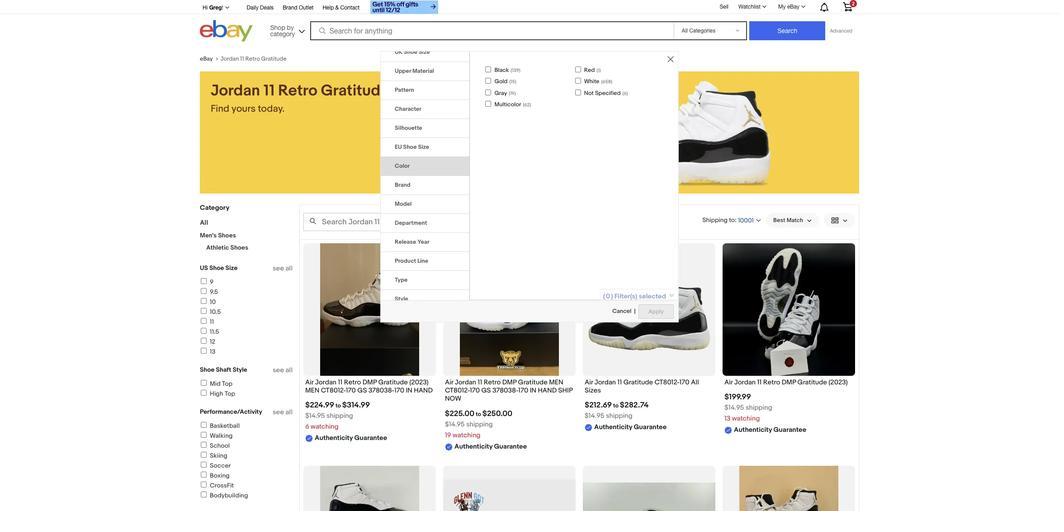Task type: vqa. For each thing, say whether or not it's contained in the screenshot.
Meat
no



Task type: describe. For each thing, give the bounding box(es) containing it.
) inside not specified ( 6 )
[[627, 90, 628, 96]]

sizes
[[585, 386, 601, 395]]

see for style
[[273, 366, 284, 374]]

(2023) for shipping
[[829, 378, 848, 387]]

size for us shoe size
[[225, 264, 238, 272]]

silhouette
[[395, 124, 422, 132]]

all men's shoes athletic shoes
[[200, 218, 248, 251]]

air for $224.99
[[305, 378, 314, 387]]

black ( 139 )
[[494, 66, 520, 74]]

13 inside $199.99 $14.95 shipping 13 watching
[[724, 414, 731, 423]]

retro for $224.99
[[344, 378, 361, 387]]

19 inside gray ( 19 )
[[510, 90, 515, 96]]

uk shoe size
[[395, 48, 430, 56]]

in inside air jordan 11 retro dmp gratitude men ct8012-170 gs 378038-170 in hand ship now
[[530, 386, 536, 395]]

see all button for size
[[273, 264, 293, 273]]

find
[[211, 103, 229, 115]]

Apply submit
[[638, 304, 674, 319]]

walking
[[210, 432, 233, 440]]

red ( 1 )
[[584, 66, 601, 74]]

378038- inside air jordan 11 retro dmp gratitude men ct8012-170 gs 378038-170 in hand ship now
[[492, 386, 518, 395]]

high top
[[210, 390, 235, 398]]

color
[[395, 162, 410, 170]]

13 checkbox
[[201, 348, 207, 354]]

11 inside air jordan 11 retro dmp gratitude men ct8012-170 gs 378038-170 in hand ship now
[[478, 378, 482, 387]]

authenticity for $314.99
[[315, 434, 353, 442]]

$14.95 inside $199.99 $14.95 shipping 13 watching
[[724, 403, 744, 412]]

brand outlet
[[283, 5, 314, 11]]

3 see from the top
[[273, 408, 284, 417]]

$14.95 for $250.00
[[445, 420, 465, 429]]

ebay inside account navigation
[[787, 4, 800, 10]]

gratitude inside air jordan 11 retro dmp gratitude men ct8012-170 gs 378038-170 in hand ship now
[[518, 378, 548, 387]]

Mid Top checkbox
[[201, 380, 207, 386]]

9 link
[[199, 278, 214, 286]]

school
[[210, 442, 230, 450]]

air for $225.00
[[445, 378, 453, 387]]

dmp for $250.00
[[502, 378, 517, 387]]

size 12 - jordan 11 retro mid defining moments image
[[320, 466, 419, 511]]

see all button for style
[[273, 366, 293, 374]]

1 vertical spatial style
[[233, 366, 247, 374]]

gray
[[494, 89, 507, 97]]

specified
[[595, 89, 621, 97]]

9 checkbox
[[201, 278, 207, 284]]

upper material
[[395, 67, 434, 75]]

3 dmp from the left
[[782, 378, 796, 387]]

11 link
[[199, 318, 214, 326]]

my ebay
[[778, 4, 800, 10]]

Walking checkbox
[[201, 432, 207, 438]]

my
[[778, 4, 786, 10]]

11 inside air jordan 11 retro dmp gratitude (2023) men ct8012-170 gs 378038-170 in hand
[[338, 378, 343, 387]]

pattern
[[395, 86, 414, 94]]

air jordan 11 retro dmp gratitude men ct8012-170 gs 378038-170 in hand ship now image
[[460, 243, 559, 376]]

sell
[[720, 3, 729, 10]]

$224.99 to $314.99 $14.95 shipping 6 watching
[[305, 401, 370, 431]]

character
[[395, 105, 422, 113]]

upper
[[395, 67, 411, 75]]

( inside not specified ( 6 )
[[623, 90, 624, 96]]

air jordan 11 retro dmp gratitude men ct8012-170 gs 378038-170 in hand ship now
[[445, 378, 573, 403]]

jordan for $212.69
[[595, 378, 616, 387]]

get an extra 15% off image
[[370, 0, 438, 14]]

9.5
[[210, 288, 218, 296]]

outlet
[[299, 5, 314, 11]]

shoe up mid top checkbox
[[200, 366, 215, 374]]

jordan for $199.99
[[734, 378, 756, 387]]

black
[[494, 66, 509, 74]]

mid top
[[210, 380, 232, 388]]

shoe for us
[[209, 264, 224, 272]]

air jordan 11 retro dmp gratitude (2023)
[[724, 378, 848, 387]]

170 inside air jordan 11 gratitude ct8012-170  all sizes
[[679, 378, 690, 387]]

shoe for uk
[[404, 48, 417, 56]]

9.5 link
[[199, 288, 218, 296]]

department
[[395, 219, 427, 227]]

0 vertical spatial shoes
[[218, 232, 236, 239]]

) for gray
[[515, 90, 516, 96]]

high top link
[[199, 390, 235, 398]]

size for uk shoe size
[[419, 48, 430, 56]]

men inside air jordan 11 retro dmp gratitude men ct8012-170 gs 378038-170 in hand ship now
[[549, 378, 563, 387]]

walking link
[[199, 432, 233, 440]]

) for white
[[611, 79, 612, 85]]

yours
[[231, 103, 256, 115]]

daily
[[247, 5, 259, 11]]

size for eu shoe size
[[418, 143, 429, 151]]

material
[[412, 67, 434, 75]]

tab list containing uk shoe size
[[381, 0, 470, 499]]

air jordan 11 retro dmp gratitude ct8012-170 (2023) (pre ~ orders all sizes) image
[[443, 479, 576, 511]]

soccer
[[210, 462, 231, 469]]

jordan for $225.00
[[455, 378, 476, 387]]

( for white
[[601, 79, 603, 85]]

School checkbox
[[201, 442, 207, 448]]

watching inside $199.99 $14.95 shipping 13 watching
[[732, 414, 760, 423]]

see all for style
[[273, 366, 293, 374]]

now
[[445, 395, 461, 403]]

$225.00 to $250.00 $14.95 shipping 19 watching
[[445, 409, 512, 439]]

air for $212.69
[[585, 378, 593, 387]]

close image
[[668, 56, 674, 62]]

) for gold
[[515, 79, 516, 85]]

shipping for $250.00
[[466, 420, 493, 429]]

jordan 11 retro gratitude
[[221, 55, 287, 62]]

13 link
[[199, 348, 215, 355]]

$250.00
[[482, 409, 512, 418]]

&
[[335, 5, 339, 11]]

jordan for $224.99
[[315, 378, 337, 387]]

$199.99 $14.95 shipping 13 watching
[[724, 393, 772, 423]]

ct8012- inside air jordan 11 retro dmp gratitude men ct8012-170 gs 378038-170 in hand ship now
[[445, 386, 470, 395]]

$224.99
[[305, 401, 334, 410]]

cancel button
[[612, 304, 632, 319]]

hand inside air jordan 11 retro dmp gratitude men ct8012-170 gs 378038-170 in hand ship now
[[538, 386, 557, 395]]

men's
[[200, 232, 217, 239]]

see all for size
[[273, 264, 293, 273]]

white ( 658 )
[[584, 78, 612, 85]]

air jordan 11 gratitude ct8012-170  all sizes
[[585, 378, 699, 395]]

model
[[395, 200, 412, 208]]

11.5
[[210, 328, 219, 336]]

today.
[[258, 103, 285, 115]]

) for red
[[600, 67, 601, 73]]

air jordan 11 retro dmp gratitude (2023) men ct8012-170 gs 378038-170 in hand link
[[305, 378, 434, 397]]

$14.95 for $314.99
[[305, 412, 325, 420]]

to for $225.00
[[476, 410, 481, 418]]

to for $224.99
[[336, 402, 341, 409]]

soccer link
[[199, 462, 231, 469]]

us shoe size
[[200, 264, 238, 272]]

high
[[210, 390, 223, 398]]

gold ( 15 )
[[494, 78, 516, 85]]

advanced
[[830, 28, 852, 33]]

watching for $314.99
[[311, 423, 339, 431]]

( for gold
[[509, 79, 511, 85]]

bodybuilding
[[210, 492, 248, 499]]

school link
[[199, 442, 230, 450]]

Skiing checkbox
[[201, 452, 207, 458]]

15
[[511, 79, 515, 85]]

skiing link
[[199, 452, 227, 459]]

11.5 link
[[199, 328, 219, 336]]

$314.99
[[342, 401, 370, 410]]

nike air jordan 11 retro dmp gratitude 2023 (ct8012-170) image
[[739, 466, 839, 511]]

11 inside jordan 11 retro gratitude find yours today.
[[264, 81, 275, 100]]

3 see all button from the top
[[273, 408, 293, 417]]

deals
[[260, 5, 274, 11]]

3 see all from the top
[[273, 408, 293, 417]]

Basketball checkbox
[[201, 422, 207, 428]]

) for multicolor
[[530, 102, 531, 108]]

sell link
[[716, 3, 733, 10]]

basketball
[[210, 422, 240, 430]]

retro for $199.99
[[763, 378, 780, 387]]

$199.99
[[724, 393, 751, 402]]

multicolor
[[494, 101, 521, 108]]

to for $212.69
[[613, 402, 619, 409]]

contact
[[340, 5, 360, 11]]

authenticity down $212.69 to $282.74 $14.95 shipping
[[594, 423, 632, 432]]

gray ( 19 )
[[494, 89, 516, 97]]

banner containing sell
[[200, 0, 859, 44]]

hand inside air jordan 11 retro dmp gratitude (2023) men ct8012-170 gs 378038-170 in hand
[[414, 386, 433, 395]]

men inside air jordan 11 retro dmp gratitude (2023) men ct8012-170 gs 378038-170 in hand
[[305, 386, 319, 395]]

1 vertical spatial shoes
[[230, 244, 248, 251]]

see for size
[[273, 264, 284, 273]]

11.5 checkbox
[[201, 328, 207, 334]]

top for high top
[[225, 390, 235, 398]]

gs inside air jordan 11 retro dmp gratitude (2023) men ct8012-170 gs 378038-170 in hand
[[357, 386, 367, 395]]

( for multicolor
[[523, 102, 524, 108]]

air jordan 11 retro dmp gratitude (2023) men ct8012-170 gs 378038-170 in hand
[[305, 378, 433, 395]]



Task type: locate. For each thing, give the bounding box(es) containing it.
eu shoe size
[[395, 143, 429, 151]]

ct8012- inside air jordan 11 gratitude ct8012-170  all sizes
[[655, 378, 679, 387]]

12 checkbox
[[201, 338, 207, 344]]

watching for $250.00
[[453, 431, 481, 439]]

brand outlet link
[[283, 3, 314, 13]]

6 down $224.99
[[305, 423, 309, 431]]

advanced link
[[826, 22, 857, 40]]

378038- up $314.99
[[368, 386, 394, 395]]

see
[[273, 264, 284, 273], [273, 366, 284, 374], [273, 408, 284, 417]]

1 gs from the left
[[357, 386, 367, 395]]

6
[[624, 90, 627, 96], [305, 423, 309, 431]]

10.5 checkbox
[[201, 308, 207, 314]]

2 horizontal spatial ct8012-
[[655, 378, 679, 387]]

19 down $225.00
[[445, 431, 451, 439]]

men
[[549, 378, 563, 387], [305, 386, 319, 395]]

62
[[524, 102, 530, 108]]

0 horizontal spatial 13
[[210, 348, 215, 355]]

gs inside air jordan 11 retro dmp gratitude men ct8012-170 gs 378038-170 in hand ship now
[[481, 386, 491, 395]]

watchlist link
[[734, 1, 771, 12]]

Soccer checkbox
[[201, 462, 207, 468]]

0 vertical spatial see
[[273, 264, 284, 273]]

10 link
[[199, 298, 216, 306]]

shipping inside $199.99 $14.95 shipping 13 watching
[[746, 403, 772, 412]]

nike jordan air jordan 11 "gratitude" dmp white black ct8012-170 men's sneakers image
[[583, 482, 715, 511]]

6 inside $224.99 to $314.99 $14.95 shipping 6 watching
[[305, 423, 309, 431]]

0 horizontal spatial all
[[200, 218, 208, 227]]

boxing link
[[199, 472, 230, 479]]

crossfit link
[[199, 482, 234, 489]]

air
[[305, 378, 314, 387], [445, 378, 453, 387], [585, 378, 593, 387], [724, 378, 733, 387]]

1 air from the left
[[305, 378, 314, 387]]

)
[[519, 67, 520, 73], [600, 67, 601, 73], [515, 79, 516, 85], [611, 79, 612, 85], [515, 90, 516, 96], [627, 90, 628, 96], [530, 102, 531, 108]]

size down silhouette
[[418, 143, 429, 151]]

hand
[[414, 386, 433, 395], [538, 386, 557, 395]]

daily deals
[[247, 5, 274, 11]]

High Top checkbox
[[201, 390, 207, 396]]

to right $225.00
[[476, 410, 481, 418]]

retro up today.
[[278, 81, 317, 100]]

all link
[[200, 218, 208, 227]]

guarantee for shipping
[[774, 426, 806, 434]]

2 dmp from the left
[[502, 378, 517, 387]]

( right multicolor
[[523, 102, 524, 108]]

1 vertical spatial brand
[[395, 181, 410, 189]]

to inside $224.99 to $314.99 $14.95 shipping 6 watching
[[336, 402, 341, 409]]

19 inside $225.00 to $250.00 $14.95 shipping 19 watching
[[445, 431, 451, 439]]

shoe shaft style
[[200, 366, 247, 374]]

2 horizontal spatial to
[[613, 402, 619, 409]]

0 horizontal spatial men
[[305, 386, 319, 395]]

None checkbox
[[485, 66, 491, 72], [575, 66, 581, 72], [485, 78, 491, 84], [485, 89, 491, 95], [485, 101, 491, 107], [485, 66, 491, 72], [575, 66, 581, 72], [485, 78, 491, 84], [485, 89, 491, 95], [485, 101, 491, 107]]

shoe right us at left bottom
[[209, 264, 224, 272]]

retro right 'ebay' link
[[245, 55, 260, 62]]

( inside red ( 1 )
[[597, 67, 598, 73]]

boxing
[[210, 472, 230, 479]]

product line
[[395, 257, 428, 265]]

2 see all from the top
[[273, 366, 293, 374]]

) down 139
[[515, 79, 516, 85]]

Boxing checkbox
[[201, 472, 207, 478]]

all for style
[[286, 366, 293, 374]]

brand left outlet
[[283, 5, 297, 11]]

13 down "$199.99"
[[724, 414, 731, 423]]

authenticity guarantee for $250.00
[[455, 442, 527, 451]]

jordan inside air jordan 11 gratitude ct8012-170  all sizes
[[595, 378, 616, 387]]

all for size
[[286, 264, 293, 273]]

men up $224.99
[[305, 386, 319, 395]]

2 gs from the left
[[481, 386, 491, 395]]

1 vertical spatial all
[[286, 366, 293, 374]]

Bodybuilding checkbox
[[201, 492, 207, 497]]

( for red
[[597, 67, 598, 73]]

13
[[210, 348, 215, 355], [724, 414, 731, 423]]

to inside $212.69 to $282.74 $14.95 shipping
[[613, 402, 619, 409]]

1 horizontal spatial ebay
[[787, 4, 800, 10]]

$14.95 down $212.69
[[585, 412, 604, 420]]

shipping down "$199.99"
[[746, 403, 772, 412]]

2 in from the left
[[530, 386, 536, 395]]

1 horizontal spatial to
[[476, 410, 481, 418]]

(2023) inside air jordan 11 retro dmp gratitude (2023) men ct8012-170 gs 378038-170 in hand
[[409, 378, 429, 387]]

gratitude inside air jordan 11 gratitude ct8012-170  all sizes
[[624, 378, 653, 387]]

$14.95 inside $224.99 to $314.99 $14.95 shipping 6 watching
[[305, 412, 325, 420]]

( inside black ( 139 )
[[511, 67, 512, 73]]

) for black
[[519, 67, 520, 73]]

help & contact link
[[323, 3, 360, 13]]

authenticity
[[594, 423, 632, 432], [734, 426, 772, 434], [315, 434, 353, 442], [455, 442, 493, 451]]

uk
[[395, 48, 403, 56]]

shipping for $282.74
[[606, 412, 633, 420]]

2 vertical spatial see
[[273, 408, 284, 417]]

top
[[222, 380, 232, 388], [225, 390, 235, 398]]

account navigation
[[200, 0, 859, 15]]

1 horizontal spatial 13
[[724, 414, 731, 423]]

authenticity down $224.99 to $314.99 $14.95 shipping 6 watching
[[315, 434, 353, 442]]

1 horizontal spatial men
[[549, 378, 563, 387]]

3 all from the top
[[286, 408, 293, 417]]

size down athletic
[[225, 264, 238, 272]]

brand for brand
[[395, 181, 410, 189]]

gratitude
[[261, 55, 287, 62], [321, 81, 389, 100], [378, 378, 408, 387], [518, 378, 548, 387], [624, 378, 653, 387], [798, 378, 827, 387]]

air jordan 11 gratitude ct8012-170  all sizes link
[[585, 378, 714, 397]]

not
[[584, 89, 594, 97]]

gratitude inside jordan 11 retro gratitude find yours today.
[[321, 81, 389, 100]]

1 vertical spatial all
[[691, 378, 699, 387]]

line
[[417, 257, 428, 265]]

retro for $225.00
[[484, 378, 501, 387]]

retro up $314.99
[[344, 378, 361, 387]]

1 horizontal spatial brand
[[395, 181, 410, 189]]

brand inside 'link'
[[283, 5, 297, 11]]

$212.69
[[585, 401, 612, 410]]

0 horizontal spatial 6
[[305, 423, 309, 431]]

9
[[210, 278, 214, 286]]

air for $199.99
[[724, 378, 733, 387]]

1 vertical spatial 6
[[305, 423, 309, 431]]

1 see all button from the top
[[273, 264, 293, 273]]

4 air from the left
[[724, 378, 733, 387]]

all inside air jordan 11 gratitude ct8012-170  all sizes
[[691, 378, 699, 387]]

0 horizontal spatial gs
[[357, 386, 367, 395]]

style
[[395, 295, 408, 303], [233, 366, 247, 374]]

shaft
[[216, 366, 231, 374]]

shipping inside $225.00 to $250.00 $14.95 shipping 19 watching
[[466, 420, 493, 429]]

CrossFit checkbox
[[201, 482, 207, 488]]

retro inside air jordan 11 retro dmp gratitude men ct8012-170 gs 378038-170 in hand ship now
[[484, 378, 501, 387]]

1 vertical spatial see all
[[273, 366, 293, 374]]

0 vertical spatial ebay
[[787, 4, 800, 10]]

shoe right uk
[[404, 48, 417, 56]]

(2023)
[[409, 378, 429, 387], [829, 378, 848, 387]]

1 vertical spatial 19
[[445, 431, 451, 439]]

air up $224.99
[[305, 378, 314, 387]]

type
[[395, 276, 408, 284]]

gs
[[357, 386, 367, 395], [481, 386, 491, 395]]

gs up the $250.00
[[481, 386, 491, 395]]

in
[[406, 386, 412, 395], [530, 386, 536, 395]]

jordan inside jordan 11 retro gratitude find yours today.
[[211, 81, 260, 100]]

2 air from the left
[[445, 378, 453, 387]]

1 horizontal spatial in
[[530, 386, 536, 395]]

) up specified
[[611, 79, 612, 85]]

) right the 'black'
[[519, 67, 520, 73]]

) right multicolor
[[530, 102, 531, 108]]

$14.95 down $224.99
[[305, 412, 325, 420]]

size up material on the left top of the page
[[419, 48, 430, 56]]

ct8012-
[[655, 378, 679, 387], [321, 386, 346, 395], [445, 386, 470, 395]]

shipping down $314.99
[[326, 412, 353, 420]]

authenticity down $225.00 to $250.00 $14.95 shipping 19 watching
[[455, 442, 493, 451]]

watching inside $224.99 to $314.99 $14.95 shipping 6 watching
[[311, 423, 339, 431]]

to right $212.69
[[613, 402, 619, 409]]

1 horizontal spatial 19
[[510, 90, 515, 96]]

shipping down the $250.00
[[466, 420, 493, 429]]

) inside white ( 658 )
[[611, 79, 612, 85]]

not specified ( 6 )
[[584, 89, 628, 97]]

) inside gray ( 19 )
[[515, 90, 516, 96]]

crossfit
[[210, 482, 234, 489]]

athletic
[[206, 244, 229, 251]]

air inside air jordan 11 retro dmp gratitude (2023) men ct8012-170 gs 378038-170 in hand
[[305, 378, 314, 387]]

$14.95 inside $212.69 to $282.74 $14.95 shipping
[[585, 412, 604, 420]]

1 vertical spatial see
[[273, 366, 284, 374]]

1 horizontal spatial 6
[[624, 90, 627, 96]]

year
[[417, 238, 429, 246]]

1 dmp from the left
[[363, 378, 377, 387]]

0 vertical spatial see all button
[[273, 264, 293, 273]]

banner
[[200, 0, 859, 44]]

to left $314.99
[[336, 402, 341, 409]]

authenticity down $199.99 $14.95 shipping 13 watching
[[734, 426, 772, 434]]

( for gray
[[509, 90, 510, 96]]

( inside multicolor ( 62 )
[[523, 102, 524, 108]]

170
[[679, 378, 690, 387], [346, 386, 356, 395], [394, 386, 404, 395], [470, 386, 480, 395], [518, 386, 528, 395]]

0 horizontal spatial ct8012-
[[321, 386, 346, 395]]

style down type
[[395, 295, 408, 303]]

2 378038- from the left
[[492, 386, 518, 395]]

air inside air jordan 11 retro dmp gratitude men ct8012-170 gs 378038-170 in hand ship now
[[445, 378, 453, 387]]

shoes up athletic
[[218, 232, 236, 239]]

1 378038- from the left
[[368, 386, 394, 395]]

ct8012- inside air jordan 11 retro dmp gratitude (2023) men ct8012-170 gs 378038-170 in hand
[[321, 386, 346, 395]]

0 horizontal spatial watching
[[311, 423, 339, 431]]

see all
[[273, 264, 293, 273], [273, 366, 293, 374], [273, 408, 293, 417]]

1 horizontal spatial 378038-
[[492, 386, 518, 395]]

11
[[240, 55, 244, 62], [264, 81, 275, 100], [210, 318, 214, 326], [338, 378, 343, 387], [478, 378, 482, 387], [618, 378, 622, 387], [757, 378, 762, 387]]

authenticity guarantee for $314.99
[[315, 434, 387, 442]]

$14.95 down $225.00
[[445, 420, 465, 429]]

watching down $225.00
[[453, 431, 481, 439]]

0 vertical spatial see all
[[273, 264, 293, 273]]

0 vertical spatial all
[[200, 218, 208, 227]]

gs up $314.99
[[357, 386, 367, 395]]

men left sizes
[[549, 378, 563, 387]]

( inside gray ( 19 )
[[509, 90, 510, 96]]

all
[[200, 218, 208, 227], [691, 378, 699, 387]]

jordan 11 retro gratitude find yours today.
[[211, 81, 389, 115]]

authenticity for shipping
[[734, 426, 772, 434]]

(2023) for $314.99
[[409, 378, 429, 387]]

11 checkbox
[[201, 318, 207, 324]]

) inside red ( 1 )
[[600, 67, 601, 73]]

air jordan 11 retro dmp gratitude (2023) men ct8012-170 gs 378038-170 in hand image
[[320, 243, 419, 376]]

to inside $225.00 to $250.00 $14.95 shipping 19 watching
[[476, 410, 481, 418]]

0 horizontal spatial in
[[406, 386, 412, 395]]

guarantee for $250.00
[[494, 442, 527, 451]]

shoe for eu
[[403, 143, 417, 151]]

2 hand from the left
[[538, 386, 557, 395]]

) right specified
[[627, 90, 628, 96]]

0 vertical spatial style
[[395, 295, 408, 303]]

guarantee for $314.99
[[354, 434, 387, 442]]

1 (2023) from the left
[[409, 378, 429, 387]]

$14.95 down "$199.99"
[[724, 403, 744, 412]]

0 horizontal spatial 378038-
[[368, 386, 394, 395]]

dmp inside air jordan 11 retro dmp gratitude men ct8012-170 gs 378038-170 in hand ship now
[[502, 378, 517, 387]]

( right gray
[[509, 90, 510, 96]]

0 vertical spatial brand
[[283, 5, 297, 11]]

2 vertical spatial see all button
[[273, 408, 293, 417]]

1 vertical spatial see all button
[[273, 366, 293, 374]]

watchlist
[[739, 4, 761, 10]]

2 vertical spatial all
[[286, 408, 293, 417]]

none submit inside banner
[[750, 21, 826, 40]]

) inside multicolor ( 62 )
[[530, 102, 531, 108]]

help
[[323, 5, 334, 11]]

) inside gold ( 15 )
[[515, 79, 516, 85]]

1 vertical spatial size
[[418, 143, 429, 151]]

13 right "13" checkbox
[[210, 348, 215, 355]]

air up 'now'
[[445, 378, 453, 387]]

3 air from the left
[[585, 378, 593, 387]]

1 horizontal spatial style
[[395, 295, 408, 303]]

2 vertical spatial see all
[[273, 408, 293, 417]]

12
[[210, 338, 215, 346]]

( right the 'black'
[[511, 67, 512, 73]]

your shopping cart contains 2 items image
[[843, 2, 853, 11]]

$212.69 to $282.74 $14.95 shipping
[[585, 401, 649, 420]]

19
[[510, 90, 515, 96], [445, 431, 451, 439]]

1 vertical spatial 13
[[724, 414, 731, 423]]

11 inside air jordan 11 gratitude ct8012-170  all sizes
[[618, 378, 622, 387]]

top for mid top
[[222, 380, 232, 388]]

ebay link
[[200, 55, 221, 62]]

tab list
[[381, 0, 470, 499]]

white
[[584, 78, 599, 85]]

authenticity guarantee down $224.99 to $314.99 $14.95 shipping 6 watching
[[315, 434, 387, 442]]

authenticity guarantee down $212.69 to $282.74 $14.95 shipping
[[594, 423, 667, 432]]

None submit
[[750, 21, 826, 40]]

retro inside air jordan 11 retro dmp gratitude (2023) link
[[763, 378, 780, 387]]

0 horizontal spatial hand
[[414, 386, 433, 395]]

) up multicolor ( 62 )
[[515, 90, 516, 96]]

jordan inside air jordan 11 retro dmp gratitude (2023) men ct8012-170 gs 378038-170 in hand
[[315, 378, 337, 387]]

authenticity guarantee down $225.00 to $250.00 $14.95 shipping 19 watching
[[455, 442, 527, 451]]

2 all from the top
[[286, 366, 293, 374]]

( right the red
[[597, 67, 598, 73]]

skiing
[[210, 452, 227, 459]]

authenticity guarantee down $199.99 $14.95 shipping 13 watching
[[734, 426, 806, 434]]

0 horizontal spatial ebay
[[200, 55, 213, 62]]

$14.95 inside $225.00 to $250.00 $14.95 shipping 19 watching
[[445, 420, 465, 429]]

0 vertical spatial 19
[[510, 90, 515, 96]]

1 horizontal spatial dmp
[[502, 378, 517, 387]]

10 checkbox
[[201, 298, 207, 304]]

0 horizontal spatial (2023)
[[409, 378, 429, 387]]

$282.74
[[620, 401, 649, 410]]

2 (2023) from the left
[[829, 378, 848, 387]]

0 vertical spatial all
[[286, 264, 293, 273]]

2 horizontal spatial watching
[[732, 414, 760, 423]]

None checkbox
[[575, 78, 581, 84], [575, 89, 581, 95], [575, 78, 581, 84], [575, 89, 581, 95]]

air inside air jordan 11 gratitude ct8012-170  all sizes
[[585, 378, 593, 387]]

shipping inside $212.69 to $282.74 $14.95 shipping
[[606, 412, 633, 420]]

daily deals link
[[247, 3, 274, 13]]

watching inside $225.00 to $250.00 $14.95 shipping 19 watching
[[453, 431, 481, 439]]

( right specified
[[623, 90, 624, 96]]

378038-
[[368, 386, 394, 395], [492, 386, 518, 395]]

shoe right eu
[[403, 143, 417, 151]]

0 horizontal spatial to
[[336, 402, 341, 409]]

6 right specified
[[624, 90, 627, 96]]

1 vertical spatial ebay
[[200, 55, 213, 62]]

1 all from the top
[[286, 264, 293, 273]]

) right the red
[[600, 67, 601, 73]]

378038- inside air jordan 11 retro dmp gratitude (2023) men ct8012-170 gs 378038-170 in hand
[[368, 386, 394, 395]]

watching down "$199.99"
[[732, 414, 760, 423]]

dmp
[[363, 378, 377, 387], [502, 378, 517, 387], [782, 378, 796, 387]]

9.5 checkbox
[[201, 288, 207, 294]]

bodybuilding link
[[199, 492, 248, 499]]

retro inside jordan 11 retro gratitude find yours today.
[[278, 81, 317, 100]]

0 horizontal spatial brand
[[283, 5, 297, 11]]

$14.95
[[724, 403, 744, 412], [305, 412, 325, 420], [585, 412, 604, 420], [445, 420, 465, 429]]

) inside black ( 139 )
[[519, 67, 520, 73]]

authenticity for $250.00
[[455, 442, 493, 451]]

6 inside not specified ( 6 )
[[624, 90, 627, 96]]

performance/activity
[[200, 408, 262, 416]]

1 hand from the left
[[414, 386, 433, 395]]

2 horizontal spatial dmp
[[782, 378, 796, 387]]

jordan inside air jordan 11 retro dmp gratitude men ct8012-170 gs 378038-170 in hand ship now
[[455, 378, 476, 387]]

top up high top on the left bottom
[[222, 380, 232, 388]]

watching down $224.99
[[311, 423, 339, 431]]

0 vertical spatial 6
[[624, 90, 627, 96]]

top down mid top
[[225, 390, 235, 398]]

12 link
[[199, 338, 215, 346]]

retro inside air jordan 11 retro dmp gratitude (2023) men ct8012-170 gs 378038-170 in hand
[[344, 378, 361, 387]]

dmp for $314.99
[[363, 378, 377, 387]]

air jordan 11 gratitude ct8012-170  all sizes image
[[583, 258, 715, 361]]

shipping for $314.99
[[326, 412, 353, 420]]

mid
[[210, 380, 221, 388]]

0 horizontal spatial 19
[[445, 431, 451, 439]]

in inside air jordan 11 retro dmp gratitude (2023) men ct8012-170 gs 378038-170 in hand
[[406, 386, 412, 395]]

1 see all from the top
[[273, 264, 293, 273]]

0 vertical spatial 13
[[210, 348, 215, 355]]

shoe
[[404, 48, 417, 56], [403, 143, 417, 151], [209, 264, 224, 272], [200, 366, 215, 374]]

authenticity guarantee for shipping
[[734, 426, 806, 434]]

all inside all men's shoes athletic shoes
[[200, 218, 208, 227]]

( inside gold ( 15 )
[[509, 79, 511, 85]]

in left ship
[[530, 386, 536, 395]]

air up "$199.99"
[[724, 378, 733, 387]]

0 horizontal spatial dmp
[[363, 378, 377, 387]]

hand left 'now'
[[414, 386, 433, 395]]

mid top link
[[199, 380, 232, 388]]

gratitude inside air jordan 11 retro dmp gratitude (2023) men ct8012-170 gs 378038-170 in hand
[[378, 378, 408, 387]]

0 horizontal spatial style
[[233, 366, 247, 374]]

ship
[[558, 386, 573, 395]]

1 horizontal spatial (2023)
[[829, 378, 848, 387]]

2 vertical spatial size
[[225, 264, 238, 272]]

product
[[395, 257, 416, 265]]

basketball link
[[199, 422, 240, 430]]

1 horizontal spatial ct8012-
[[445, 386, 470, 395]]

retro
[[245, 55, 260, 62], [278, 81, 317, 100], [344, 378, 361, 387], [484, 378, 501, 387], [763, 378, 780, 387]]

shipping down $282.74
[[606, 412, 633, 420]]

eu
[[395, 143, 402, 151]]

style right shaft
[[233, 366, 247, 374]]

1 horizontal spatial watching
[[453, 431, 481, 439]]

2 see all button from the top
[[273, 366, 293, 374]]

1 horizontal spatial gs
[[481, 386, 491, 395]]

1 vertical spatial top
[[225, 390, 235, 398]]

dmp inside air jordan 11 retro dmp gratitude (2023) men ct8012-170 gs 378038-170 in hand
[[363, 378, 377, 387]]

1 see from the top
[[273, 264, 284, 273]]

1 in from the left
[[406, 386, 412, 395]]

1 horizontal spatial all
[[691, 378, 699, 387]]

air inside air jordan 11 retro dmp gratitude (2023) link
[[724, 378, 733, 387]]

19 up multicolor ( 62 )
[[510, 90, 515, 96]]

( inside white ( 658 )
[[601, 79, 603, 85]]

( for black
[[511, 67, 512, 73]]

air jordan 11 retro dmp gratitude men ct8012-170 gs 378038-170 in hand ship now link
[[445, 378, 574, 405]]

category
[[200, 204, 229, 212]]

retro up the $250.00
[[484, 378, 501, 387]]

0 vertical spatial size
[[419, 48, 430, 56]]

shoes right athletic
[[230, 244, 248, 251]]

brand down color
[[395, 181, 410, 189]]

brand for brand outlet
[[283, 5, 297, 11]]

shipping inside $224.99 to $314.99 $14.95 shipping 6 watching
[[326, 412, 353, 420]]

378038- up the $250.00
[[492, 386, 518, 395]]

air right ship
[[585, 378, 593, 387]]

2 see from the top
[[273, 366, 284, 374]]

0 vertical spatial top
[[222, 380, 232, 388]]

1 horizontal spatial hand
[[538, 386, 557, 395]]

hand left ship
[[538, 386, 557, 395]]

shipping
[[746, 403, 772, 412], [326, 412, 353, 420], [606, 412, 633, 420], [466, 420, 493, 429]]

$14.95 for $282.74
[[585, 412, 604, 420]]

retro up $199.99 $14.95 shipping 13 watching
[[763, 378, 780, 387]]

air jordan 11 retro dmp gratitude (2023) image
[[723, 243, 855, 376]]

in left 'now'
[[406, 386, 412, 395]]

size
[[419, 48, 430, 56], [418, 143, 429, 151], [225, 264, 238, 272]]

( right gold
[[509, 79, 511, 85]]

( right white
[[601, 79, 603, 85]]

10.5 link
[[199, 308, 221, 316]]



